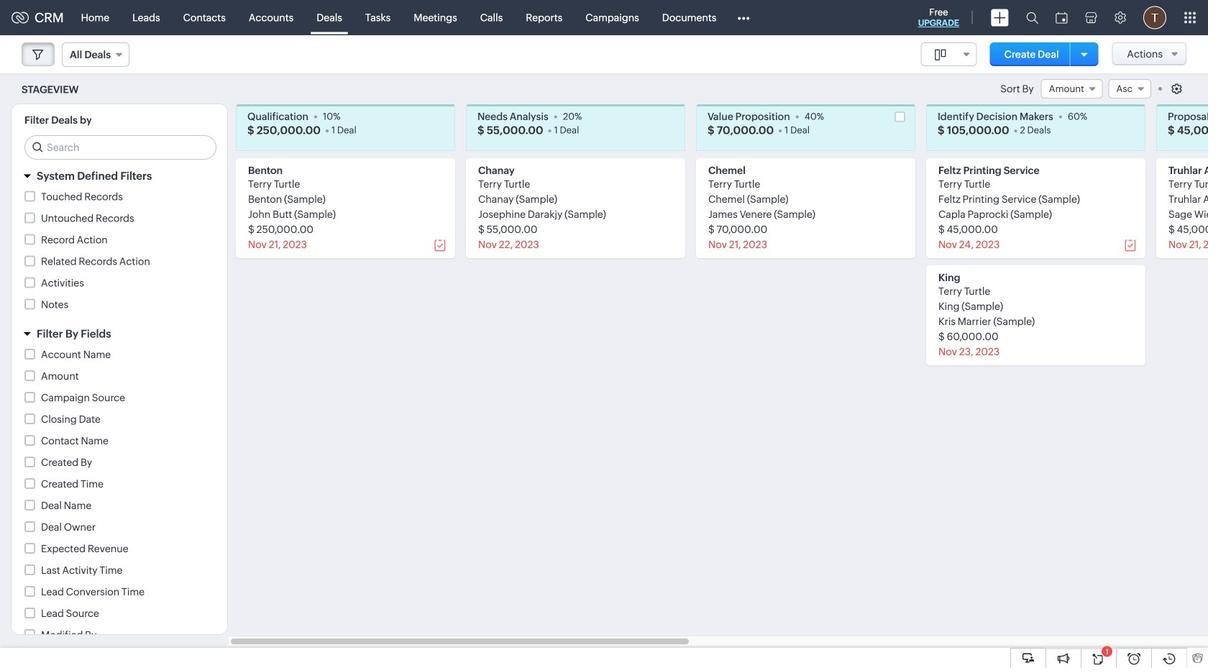 Task type: vqa. For each thing, say whether or not it's contained in the screenshot.
Search text box
yes



Task type: locate. For each thing, give the bounding box(es) containing it.
search element
[[1018, 0, 1047, 35]]

profile image
[[1143, 6, 1166, 29]]

None field
[[62, 42, 130, 67], [921, 42, 977, 66], [1041, 79, 1103, 99], [1109, 79, 1151, 99], [62, 42, 130, 67], [1041, 79, 1103, 99], [1109, 79, 1151, 99]]

Other Modules field
[[728, 6, 759, 29]]

search image
[[1026, 12, 1038, 24]]

create menu element
[[982, 0, 1018, 35]]

profile element
[[1135, 0, 1175, 35]]

calendar image
[[1056, 12, 1068, 23]]



Task type: describe. For each thing, give the bounding box(es) containing it.
Search text field
[[25, 136, 216, 159]]

logo image
[[12, 12, 29, 23]]

create menu image
[[991, 9, 1009, 26]]

size image
[[935, 48, 946, 61]]

none field size
[[921, 42, 977, 66]]



